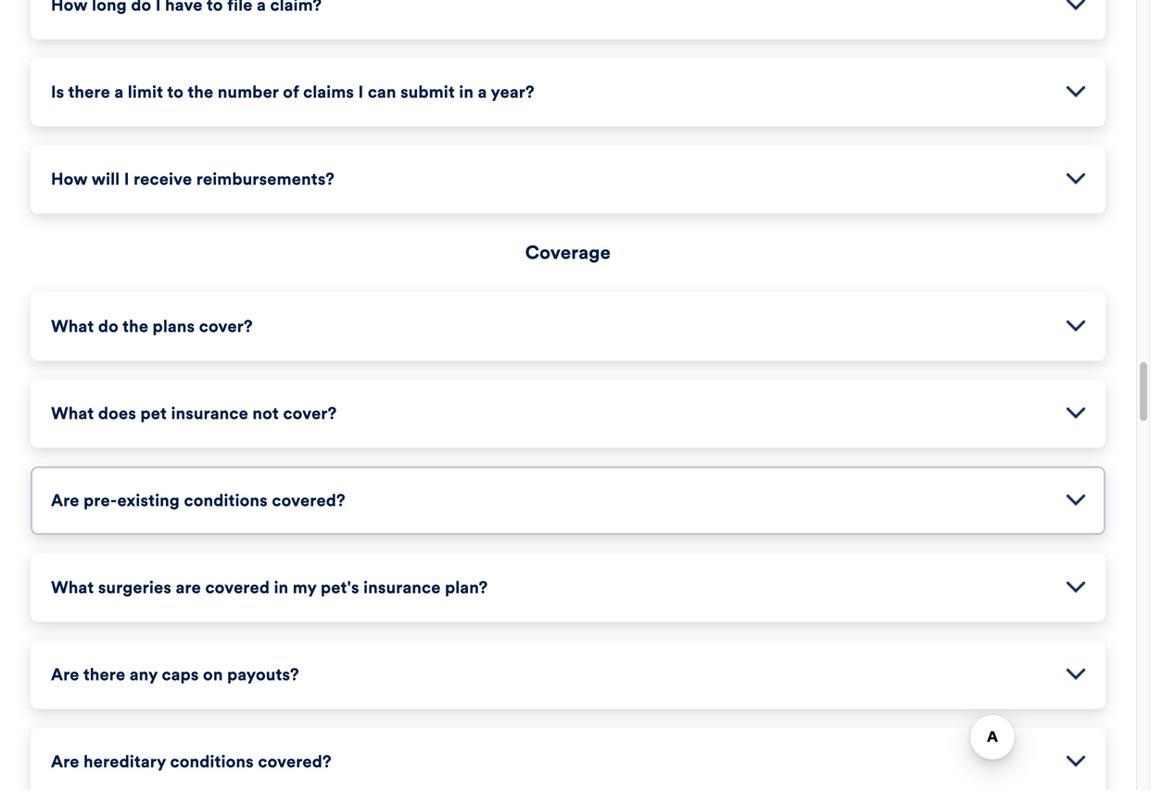 Task type: vqa. For each thing, say whether or not it's contained in the screenshot.
Coverage
yes



Task type: describe. For each thing, give the bounding box(es) containing it.
coverage
[[525, 242, 611, 264]]



